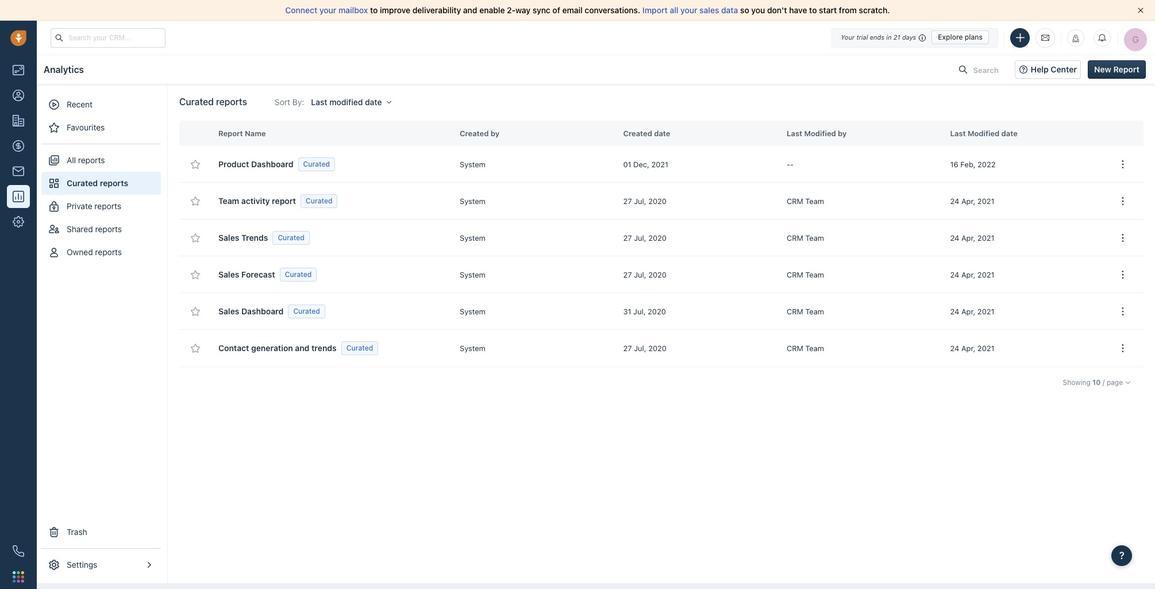Task type: locate. For each thing, give the bounding box(es) containing it.
all
[[670, 5, 678, 15]]

conversations.
[[585, 5, 640, 15]]

1 horizontal spatial to
[[809, 5, 817, 15]]

from
[[839, 5, 857, 15]]

close image
[[1138, 7, 1144, 13]]

to left start on the top
[[809, 5, 817, 15]]

phone element
[[7, 540, 30, 563]]

your left mailbox
[[320, 5, 336, 15]]

21
[[894, 33, 900, 41]]

connect your mailbox link
[[285, 5, 370, 15]]

0 horizontal spatial your
[[320, 5, 336, 15]]

you
[[751, 5, 765, 15]]

send email image
[[1041, 33, 1049, 42]]

phone image
[[13, 545, 24, 557]]

to
[[370, 5, 378, 15], [809, 5, 817, 15]]

have
[[789, 5, 807, 15]]

so
[[740, 5, 749, 15]]

start
[[819, 5, 837, 15]]

your right all
[[681, 5, 697, 15]]

sync
[[533, 5, 550, 15]]

deliverability
[[413, 5, 461, 15]]

0 horizontal spatial to
[[370, 5, 378, 15]]

what's new image
[[1072, 34, 1080, 42]]

import all your sales data link
[[642, 5, 740, 15]]

days
[[902, 33, 916, 41]]

and
[[463, 5, 477, 15]]

import
[[642, 5, 668, 15]]

way
[[516, 5, 531, 15]]

enable
[[479, 5, 505, 15]]

Search your CRM... text field
[[51, 28, 166, 47]]

to right mailbox
[[370, 5, 378, 15]]

plans
[[965, 33, 983, 41]]

your
[[320, 5, 336, 15], [681, 5, 697, 15]]

connect your mailbox to improve deliverability and enable 2-way sync of email conversations. import all your sales data so you don't have to start from scratch.
[[285, 5, 890, 15]]

2 to from the left
[[809, 5, 817, 15]]

2 your from the left
[[681, 5, 697, 15]]

1 horizontal spatial your
[[681, 5, 697, 15]]



Task type: vqa. For each thing, say whether or not it's contained in the screenshot.
in
yes



Task type: describe. For each thing, give the bounding box(es) containing it.
your
[[841, 33, 855, 41]]

don't
[[767, 5, 787, 15]]

connect
[[285, 5, 317, 15]]

explore plans
[[938, 33, 983, 41]]

of
[[553, 5, 560, 15]]

scratch.
[[859, 5, 890, 15]]

data
[[721, 5, 738, 15]]

trial
[[857, 33, 868, 41]]

ends
[[870, 33, 885, 41]]

1 to from the left
[[370, 5, 378, 15]]

in
[[886, 33, 892, 41]]

your trial ends in 21 days
[[841, 33, 916, 41]]

sales
[[700, 5, 719, 15]]

improve
[[380, 5, 410, 15]]

2-
[[507, 5, 516, 15]]

email
[[562, 5, 583, 15]]

explore plans link
[[932, 30, 989, 44]]

freshworks switcher image
[[13, 571, 24, 583]]

mailbox
[[339, 5, 368, 15]]

explore
[[938, 33, 963, 41]]

1 your from the left
[[320, 5, 336, 15]]



